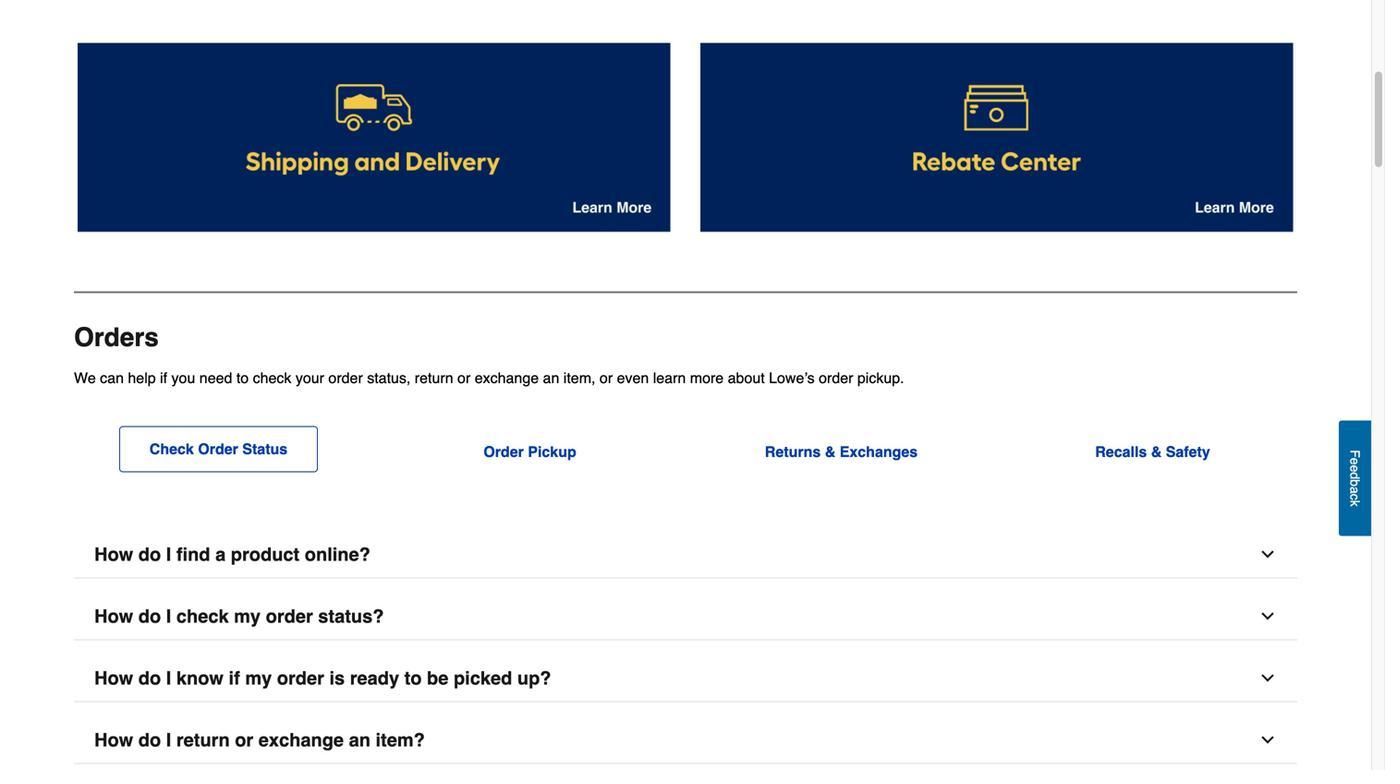 Task type: vqa. For each thing, say whether or not it's contained in the screenshot.
Cleaning to the left
no



Task type: describe. For each thing, give the bounding box(es) containing it.
pickup
[[528, 444, 576, 461]]

my inside button
[[245, 668, 272, 689]]

recalls & safety
[[1095, 444, 1210, 461]]

how do i return or exchange an item?
[[94, 730, 425, 751]]

how do i return or exchange an item? button
[[74, 718, 1298, 765]]

we can help if you need to check your order status, return or exchange an item, or even learn more about lowe's order pickup.
[[74, 370, 904, 387]]

check order status link
[[119, 427, 318, 473]]

0 vertical spatial a
[[1348, 487, 1363, 494]]

returns
[[765, 444, 821, 461]]

can
[[100, 370, 124, 387]]

to inside how do i know if my order is ready to be picked up? button
[[404, 668, 422, 689]]

order inside button
[[277, 668, 324, 689]]

returns & exchanges link
[[765, 444, 918, 461]]

how do i find a product online? button
[[74, 532, 1298, 579]]

how do i know if my order is ready to be picked up? button
[[74, 656, 1298, 703]]

do for check
[[138, 606, 161, 628]]

recalls
[[1095, 444, 1147, 461]]

ready
[[350, 668, 399, 689]]

be
[[427, 668, 449, 689]]

return inside 'button'
[[176, 730, 230, 751]]

check order status
[[150, 441, 288, 458]]

chevron down image for how do i return or exchange an item?
[[1259, 731, 1277, 750]]

1 horizontal spatial order
[[484, 444, 524, 461]]

0 vertical spatial check
[[253, 370, 292, 387]]

how for how do i return or exchange an item?
[[94, 730, 133, 751]]

about
[[728, 370, 765, 387]]

online?
[[305, 544, 370, 566]]

find
[[176, 544, 210, 566]]

exchange inside 'button'
[[259, 730, 344, 751]]

picked
[[454, 668, 512, 689]]

1 horizontal spatial or
[[458, 370, 471, 387]]

how do i check my order status? button
[[74, 594, 1298, 641]]

your
[[296, 370, 324, 387]]

i for return
[[166, 730, 171, 751]]

lowe's
[[769, 370, 815, 387]]

1 e from the top
[[1348, 458, 1363, 465]]

help
[[128, 370, 156, 387]]

status?
[[318, 606, 384, 628]]

0 horizontal spatial if
[[160, 370, 167, 387]]

how for how do i find a product online?
[[94, 544, 133, 566]]

2 e from the top
[[1348, 465, 1363, 472]]

even
[[617, 370, 649, 387]]

order pickup
[[484, 444, 576, 461]]

f e e d b a c k
[[1348, 450, 1363, 507]]

orders
[[74, 323, 159, 353]]

& for recalls
[[1151, 444, 1162, 461]]

chevron down image for how do i check my order status?
[[1259, 608, 1277, 626]]

0 horizontal spatial order
[[198, 441, 238, 458]]

safety
[[1166, 444, 1210, 461]]



Task type: locate. For each thing, give the bounding box(es) containing it.
an inside 'button'
[[349, 730, 371, 751]]

how do i check my order status?
[[94, 606, 384, 628]]

a up the k
[[1348, 487, 1363, 494]]

d
[[1348, 472, 1363, 480]]

0 horizontal spatial return
[[176, 730, 230, 751]]

a
[[1348, 487, 1363, 494], [215, 544, 226, 566]]

a right find
[[215, 544, 226, 566]]

check inside button
[[176, 606, 229, 628]]

check
[[150, 441, 194, 458]]

0 vertical spatial exchange
[[475, 370, 539, 387]]

e
[[1348, 458, 1363, 465], [1348, 465, 1363, 472]]

2 how from the top
[[94, 606, 133, 628]]

0 vertical spatial an
[[543, 370, 559, 387]]

1 vertical spatial my
[[245, 668, 272, 689]]

my inside button
[[234, 606, 261, 628]]

2 chevron down image from the top
[[1259, 670, 1277, 688]]

how for how do i know if my order is ready to be picked up?
[[94, 668, 133, 689]]

chevron down image inside how do i find a product online? button
[[1259, 546, 1277, 564]]

how do i know if my order is ready to be picked up?
[[94, 668, 551, 689]]

an left item?
[[349, 730, 371, 751]]

1 vertical spatial a
[[215, 544, 226, 566]]

to right need
[[236, 370, 249, 387]]

3 i from the top
[[166, 668, 171, 689]]

1 how from the top
[[94, 544, 133, 566]]

to left be
[[404, 668, 422, 689]]

1 vertical spatial return
[[176, 730, 230, 751]]

i for know
[[166, 668, 171, 689]]

return down know
[[176, 730, 230, 751]]

chevron down image inside the how do i check my order status? button
[[1259, 608, 1277, 626]]

1 vertical spatial if
[[229, 668, 240, 689]]

need
[[199, 370, 232, 387]]

do for return
[[138, 730, 161, 751]]

2 do from the top
[[138, 606, 161, 628]]

k
[[1348, 500, 1363, 507]]

exchanges
[[840, 444, 918, 461]]

1 horizontal spatial a
[[1348, 487, 1363, 494]]

& right returns
[[825, 444, 836, 461]]

1 horizontal spatial an
[[543, 370, 559, 387]]

3 how from the top
[[94, 668, 133, 689]]

to
[[236, 370, 249, 387], [404, 668, 422, 689]]

do inside 'button'
[[138, 730, 161, 751]]

how for how do i check my order status?
[[94, 606, 133, 628]]

1 & from the left
[[825, 444, 836, 461]]

check left your
[[253, 370, 292, 387]]

order left status?
[[266, 606, 313, 628]]

order left pickup
[[484, 444, 524, 461]]

returns & exchanges
[[765, 444, 918, 461]]

4 do from the top
[[138, 730, 161, 751]]

0 vertical spatial if
[[160, 370, 167, 387]]

order right lowe's on the right of page
[[819, 370, 853, 387]]

b
[[1348, 480, 1363, 487]]

status,
[[367, 370, 411, 387]]

order
[[328, 370, 363, 387], [819, 370, 853, 387], [266, 606, 313, 628], [277, 668, 324, 689]]

4 i from the top
[[166, 730, 171, 751]]

order left is
[[277, 668, 324, 689]]

1 horizontal spatial check
[[253, 370, 292, 387]]

do for know
[[138, 668, 161, 689]]

2 i from the top
[[166, 606, 171, 628]]

order inside button
[[266, 606, 313, 628]]

my right know
[[245, 668, 272, 689]]

i for find
[[166, 544, 171, 566]]

0 vertical spatial chevron down image
[[1259, 546, 1277, 564]]

rebate center. rebate coupons icon. image
[[701, 43, 1294, 232]]

my
[[234, 606, 261, 628], [245, 668, 272, 689]]

f e e d b a c k button
[[1339, 421, 1371, 536]]

& left safety
[[1151, 444, 1162, 461]]

1 i from the top
[[166, 544, 171, 566]]

0 horizontal spatial exchange
[[259, 730, 344, 751]]

order right your
[[328, 370, 363, 387]]

1 horizontal spatial if
[[229, 668, 240, 689]]

c
[[1348, 494, 1363, 500]]

or
[[458, 370, 471, 387], [600, 370, 613, 387], [235, 730, 253, 751]]

we
[[74, 370, 96, 387]]

0 horizontal spatial or
[[235, 730, 253, 751]]

recalls & safety link
[[1095, 444, 1210, 461]]

0 horizontal spatial to
[[236, 370, 249, 387]]

order right check
[[198, 441, 238, 458]]

chevron down image for how do i find a product online?
[[1259, 546, 1277, 564]]

do
[[138, 544, 161, 566], [138, 606, 161, 628], [138, 668, 161, 689], [138, 730, 161, 751]]

is
[[329, 668, 345, 689]]

product
[[231, 544, 300, 566]]

check up know
[[176, 606, 229, 628]]

i inside button
[[166, 606, 171, 628]]

&
[[825, 444, 836, 461], [1151, 444, 1162, 461]]

chevron down image
[[1259, 608, 1277, 626], [1259, 731, 1277, 750]]

how inside button
[[94, 606, 133, 628]]

if left you
[[160, 370, 167, 387]]

how inside 'button'
[[94, 730, 133, 751]]

chevron down image inside how do i know if my order is ready to be picked up? button
[[1259, 670, 1277, 688]]

exchange
[[475, 370, 539, 387], [259, 730, 344, 751]]

my down how do i find a product online?
[[234, 606, 261, 628]]

exchange down "how do i know if my order is ready to be picked up?"
[[259, 730, 344, 751]]

do for find
[[138, 544, 161, 566]]

1 vertical spatial chevron down image
[[1259, 731, 1277, 750]]

or inside how do i return or exchange an item? 'button'
[[235, 730, 253, 751]]

know
[[176, 668, 224, 689]]

an
[[543, 370, 559, 387], [349, 730, 371, 751]]

e up 'b' in the bottom right of the page
[[1348, 465, 1363, 472]]

4 how from the top
[[94, 730, 133, 751]]

item?
[[376, 730, 425, 751]]

i inside 'button'
[[166, 730, 171, 751]]

2 & from the left
[[1151, 444, 1162, 461]]

2 horizontal spatial or
[[600, 370, 613, 387]]

how
[[94, 544, 133, 566], [94, 606, 133, 628], [94, 668, 133, 689], [94, 730, 133, 751]]

item,
[[564, 370, 596, 387]]

if inside button
[[229, 668, 240, 689]]

learn
[[653, 370, 686, 387]]

shipping and delivery. delivery truck icon. image
[[78, 43, 671, 232]]

e up d
[[1348, 458, 1363, 465]]

an left "item,"
[[543, 370, 559, 387]]

order
[[198, 441, 238, 458], [484, 444, 524, 461]]

chevron down image
[[1259, 546, 1277, 564], [1259, 670, 1277, 688]]

0 horizontal spatial a
[[215, 544, 226, 566]]

exchange left "item,"
[[475, 370, 539, 387]]

return right the status,
[[415, 370, 453, 387]]

1 horizontal spatial exchange
[[475, 370, 539, 387]]

1 vertical spatial exchange
[[259, 730, 344, 751]]

do inside button
[[138, 606, 161, 628]]

0 vertical spatial to
[[236, 370, 249, 387]]

f
[[1348, 450, 1363, 458]]

& for returns
[[825, 444, 836, 461]]

more
[[690, 370, 724, 387]]

1 chevron down image from the top
[[1259, 546, 1277, 564]]

0 horizontal spatial check
[[176, 606, 229, 628]]

status
[[242, 441, 288, 458]]

1 horizontal spatial to
[[404, 668, 422, 689]]

chevron down image inside how do i return or exchange an item? 'button'
[[1259, 731, 1277, 750]]

2 chevron down image from the top
[[1259, 731, 1277, 750]]

0 horizontal spatial an
[[349, 730, 371, 751]]

how do i find a product online?
[[94, 544, 370, 566]]

i
[[166, 544, 171, 566], [166, 606, 171, 628], [166, 668, 171, 689], [166, 730, 171, 751]]

1 horizontal spatial &
[[1151, 444, 1162, 461]]

1 chevron down image from the top
[[1259, 608, 1277, 626]]

i for check
[[166, 606, 171, 628]]

if
[[160, 370, 167, 387], [229, 668, 240, 689]]

1 vertical spatial an
[[349, 730, 371, 751]]

1 horizontal spatial return
[[415, 370, 453, 387]]

pickup.
[[858, 370, 904, 387]]

if right know
[[229, 668, 240, 689]]

check
[[253, 370, 292, 387], [176, 606, 229, 628]]

order pickup link
[[484, 444, 576, 461]]

return
[[415, 370, 453, 387], [176, 730, 230, 751]]

0 vertical spatial my
[[234, 606, 261, 628]]

0 horizontal spatial &
[[825, 444, 836, 461]]

1 do from the top
[[138, 544, 161, 566]]

0 vertical spatial chevron down image
[[1259, 608, 1277, 626]]

3 do from the top
[[138, 668, 161, 689]]

1 vertical spatial check
[[176, 606, 229, 628]]

1 vertical spatial chevron down image
[[1259, 670, 1277, 688]]

0 vertical spatial return
[[415, 370, 453, 387]]

1 vertical spatial to
[[404, 668, 422, 689]]

up?
[[517, 668, 551, 689]]

you
[[171, 370, 195, 387]]

chevron down image for how do i know if my order is ready to be picked up?
[[1259, 670, 1277, 688]]



